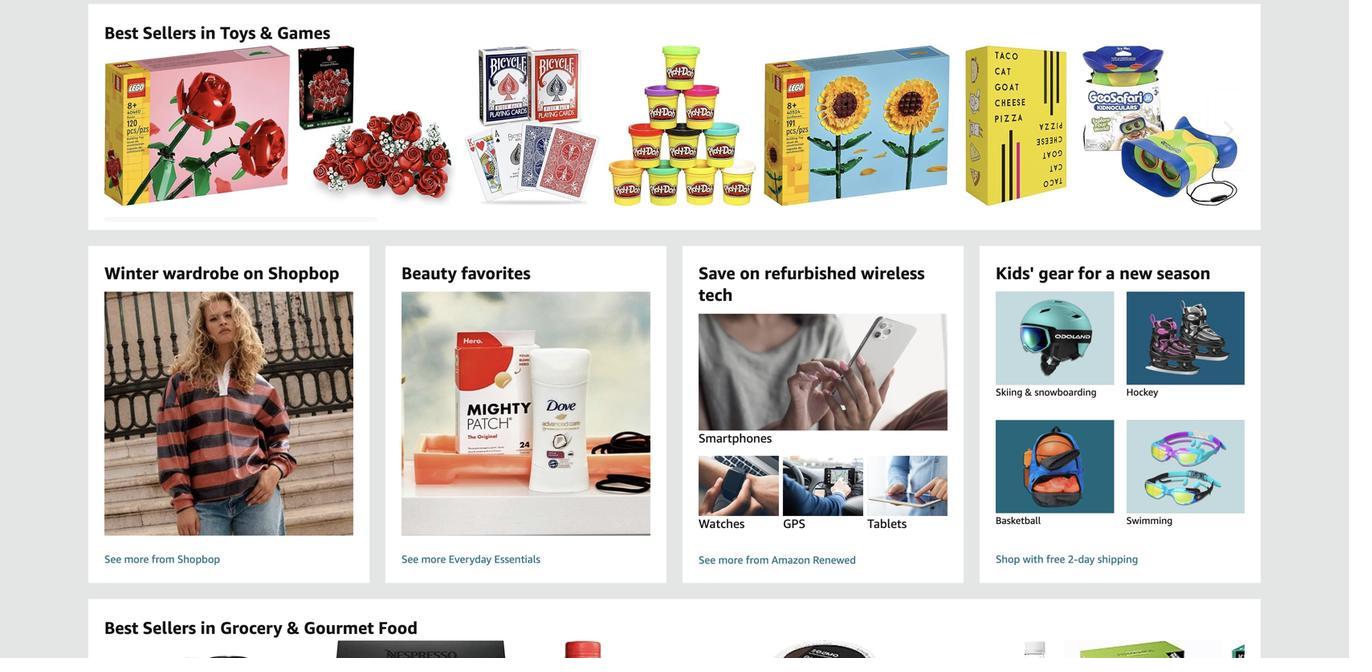 Task type: vqa. For each thing, say whether or not it's contained in the screenshot.
right Christmas
no



Task type: describe. For each thing, give the bounding box(es) containing it.
save on refurbished wireless tech
[[699, 263, 925, 305]]

2 horizontal spatial more
[[719, 554, 744, 567]]

more for winter
[[124, 554, 149, 566]]

celsius assorted flavors official variety pack, functional essential energy drinks, 12 fl oz (pack of 12) image
[[104, 657, 321, 659]]

sellers for toys
[[143, 22, 196, 43]]

see more from shopbop
[[104, 554, 220, 566]]

hockey
[[1127, 387, 1159, 398]]

amazon brand - solimo dark roast coffee pods, compatible with keurig 2.0 k-cup brewers 100 count(pack of 1) image
[[707, 641, 878, 659]]

educational insights geosafari jr. kidnoculars, binoculars for toddlers & kids, gift for toddlers ages 3+ image
[[1083, 45, 1238, 206]]

basketball image
[[981, 421, 1130, 514]]

everyday
[[449, 554, 492, 566]]

games
[[277, 22, 331, 43]]

shop with free 2-day shipping link
[[996, 552, 1246, 568]]

shopbop for see more from shopbop
[[177, 554, 220, 566]]

winter wardrobe on shopbop image
[[77, 292, 381, 536]]

tablets link
[[863, 456, 953, 532]]

save
[[699, 263, 736, 283]]

amazon
[[772, 554, 811, 567]]

bicycle rider back playing cards, standard index, poker cards, premium playing cards, 2 pack, red & blue image
[[464, 45, 601, 206]]

day
[[1079, 554, 1096, 566]]

gourmet
[[304, 618, 374, 638]]

1 on from the left
[[244, 263, 264, 283]]

lego icons bouquet of roses, home décor artificial flowers, gift for her or him for anniversary and valentine's day,... image
[[298, 45, 456, 206]]

smartphones link
[[675, 314, 973, 447]]

kids' gear for a new season
[[996, 263, 1211, 283]]

see more everyday essentials
[[402, 554, 541, 566]]

wireless
[[862, 263, 925, 283]]

see for beauty favorites
[[402, 554, 419, 566]]

lego sunflowers building kit, artificial flowers for home décor, flower building toy set for kids, sunflower gift for... image
[[765, 45, 950, 206]]

taco cat goat cheese pizza image
[[966, 45, 1067, 206]]

gear
[[1039, 263, 1074, 283]]

tablets
[[868, 517, 907, 531]]

food
[[379, 618, 418, 638]]

see more everyday essentials link
[[402, 552, 651, 568]]

premier protein shake 30g protein 1g sugar 24 vitamins minerals nutrients to support immune health for keto diet ,... image
[[539, 641, 699, 659]]

for
[[1079, 263, 1102, 283]]

swimming
[[1127, 515, 1173, 527]]

best sellers in grocery & gourmet food
[[104, 618, 418, 638]]

see for winter wardrobe on shopbop
[[104, 554, 121, 566]]

gps link
[[778, 456, 869, 532]]

gps
[[784, 517, 806, 531]]

the original donut shop regular keurig single-serve k-cup pods, medium roast coffee, 72 count (6 packs of 12) image
[[1231, 641, 1350, 659]]

2 list from the top
[[104, 641, 1350, 659]]

wonderful pistachios no shells, roasted & salted nuts, 0.75 ounce bags (pack of 9), protein snack, carb-friendly, gluten... image
[[1065, 641, 1223, 659]]

see more from amazon renewed link
[[699, 554, 948, 568]]

best for best sellers in toys & games
[[104, 22, 138, 43]]

best for best sellers in grocery & gourmet food
[[104, 618, 138, 638]]

smartphones image
[[675, 314, 973, 431]]

beauty favorites image
[[374, 292, 678, 536]]

skiing & snowboarding link
[[981, 292, 1130, 414]]

renewed
[[813, 554, 857, 567]]

shop
[[996, 554, 1021, 566]]

basketball link
[[981, 421, 1130, 543]]

refurbished
[[765, 263, 857, 283]]



Task type: locate. For each thing, give the bounding box(es) containing it.
1 sellers from the top
[[143, 22, 196, 43]]

0 horizontal spatial from
[[152, 554, 175, 566]]

grocery
[[220, 618, 283, 638]]

&
[[260, 22, 273, 43], [1026, 387, 1033, 398], [287, 618, 300, 638]]

skiing & snowboarding image
[[981, 292, 1130, 385]]

lego roses building kit, unique gift for valentine's day, botanical collection, gift to build together, 40460 image
[[104, 45, 290, 206]]

from
[[152, 554, 175, 566], [746, 554, 769, 567]]

1 horizontal spatial on
[[740, 263, 761, 283]]

0 horizontal spatial see
[[104, 554, 121, 566]]

season
[[1158, 263, 1211, 283]]

0 vertical spatial best
[[104, 22, 138, 43]]

on right save
[[740, 263, 761, 283]]

& for best sellers in toys & games
[[260, 22, 273, 43]]

0 horizontal spatial on
[[244, 263, 264, 283]]

tablets image
[[863, 456, 953, 517]]

wardrobe
[[163, 263, 239, 283]]

from inside "see more from shopbop" link
[[152, 554, 175, 566]]

tech
[[699, 285, 733, 305]]

1 horizontal spatial more
[[422, 554, 446, 566]]

0 horizontal spatial &
[[260, 22, 273, 43]]

nespresso capsules vertuoline, medium and dark roast coffee, variety pack, stormio, odacio, melozio, 30 count, brews... image
[[329, 641, 531, 659]]

1 horizontal spatial &
[[287, 618, 300, 638]]

in for toys
[[201, 22, 216, 43]]

swimming link
[[1112, 421, 1261, 543]]

1 vertical spatial shopbop
[[177, 554, 220, 566]]

2 best from the top
[[104, 618, 138, 638]]

1 horizontal spatial see
[[402, 554, 419, 566]]

sellers for grocery
[[143, 618, 196, 638]]

0 horizontal spatial shopbop
[[177, 554, 220, 566]]

more for beauty
[[422, 554, 446, 566]]

on
[[244, 263, 264, 283], [740, 263, 761, 283]]

& inside skiing & snowboarding link
[[1026, 387, 1033, 398]]

hockey link
[[1112, 292, 1261, 414]]

2 horizontal spatial see
[[699, 554, 716, 567]]

& for best sellers in grocery & gourmet food
[[287, 618, 300, 638]]

see inside "see more from shopbop" link
[[104, 554, 121, 566]]

kids'
[[996, 263, 1035, 283]]

new
[[1120, 263, 1153, 283]]

1 vertical spatial best
[[104, 618, 138, 638]]

0 horizontal spatial more
[[124, 554, 149, 566]]

on right the wardrobe at the left of the page
[[244, 263, 264, 283]]

0 vertical spatial shopbop
[[268, 263, 340, 283]]

0 vertical spatial sellers
[[143, 22, 196, 43]]

1 vertical spatial in
[[201, 618, 216, 638]]

shop with free 2-day shipping
[[996, 554, 1139, 566]]

shopbop
[[268, 263, 340, 283], [177, 554, 220, 566]]

shopbop for winter wardrobe on shopbop
[[268, 263, 340, 283]]

play-doh modeling compound 10-pack case of colors, non-toxic, assorted, 2 oz. cans, multicolor, ages 2 and up (amazon... image
[[609, 45, 757, 206]]

see more from amazon renewed
[[699, 554, 857, 567]]

2 vertical spatial &
[[287, 618, 300, 638]]

see inside see more everyday essentials link
[[402, 554, 419, 566]]

skiing & snowboarding
[[996, 387, 1097, 398]]

essentials
[[495, 554, 541, 566]]

smartphones
[[699, 431, 772, 446]]

2 in from the top
[[201, 618, 216, 638]]

1 vertical spatial sellers
[[143, 618, 196, 638]]

1 list from the top
[[104, 45, 1350, 206]]

snowboarding
[[1035, 387, 1097, 398]]

from for amazon
[[746, 554, 769, 567]]

1 best from the top
[[104, 22, 138, 43]]

sellers
[[143, 22, 196, 43], [143, 618, 196, 638]]

see
[[104, 554, 121, 566], [402, 554, 419, 566], [699, 554, 716, 567]]

1 horizontal spatial from
[[746, 554, 769, 567]]

watches
[[699, 517, 745, 531]]

in for grocery
[[201, 618, 216, 638]]

0 vertical spatial &
[[260, 22, 273, 43]]

more
[[124, 554, 149, 566], [422, 554, 446, 566], [719, 554, 744, 567]]

free
[[1047, 554, 1066, 566]]

from for shopbop
[[152, 554, 175, 566]]

favorites
[[462, 263, 531, 283]]

list
[[104, 45, 1350, 206], [104, 641, 1350, 659]]

& right skiing
[[1026, 387, 1033, 398]]

& right toys
[[260, 22, 273, 43]]

skiing
[[996, 387, 1023, 398]]

see more from shopbop link
[[104, 552, 354, 568]]

on inside save on refurbished wireless tech
[[740, 263, 761, 283]]

see inside see more from amazon renewed link
[[699, 554, 716, 567]]

2 sellers from the top
[[143, 618, 196, 638]]

toys
[[220, 22, 256, 43]]

2-
[[1069, 554, 1079, 566]]

beauty favorites
[[402, 263, 531, 283]]

sellers left toys
[[143, 22, 196, 43]]

sparkling ice, black raspberry sparkling water, zero sugar flavored water, with vitamins and antioxidants, low calorie... image
[[886, 641, 1057, 659]]

in
[[201, 22, 216, 43], [201, 618, 216, 638]]

winter
[[104, 263, 158, 283]]

2 horizontal spatial &
[[1026, 387, 1033, 398]]

2 on from the left
[[740, 263, 761, 283]]

1 in from the top
[[201, 22, 216, 43]]

swimming image
[[1112, 421, 1261, 514]]

0 vertical spatial in
[[201, 22, 216, 43]]

& right grocery
[[287, 618, 300, 638]]

basketball
[[996, 515, 1042, 527]]

winter wardrobe on shopbop
[[104, 263, 340, 283]]

best sellers in toys & games
[[104, 22, 331, 43]]

shipping
[[1098, 554, 1139, 566]]

1 vertical spatial &
[[1026, 387, 1033, 398]]

a
[[1107, 263, 1116, 283]]

in up celsius assorted flavors official variety pack, functional essential energy drinks, 12 fl oz (pack of 12) image
[[201, 618, 216, 638]]

with
[[1024, 554, 1044, 566]]

beauty
[[402, 263, 457, 283]]

1 vertical spatial list
[[104, 641, 1350, 659]]

from inside see more from amazon renewed link
[[746, 554, 769, 567]]

best
[[104, 22, 138, 43], [104, 618, 138, 638]]

sellers up celsius assorted flavors official variety pack, functional essential energy drinks, 12 fl oz (pack of 12) image
[[143, 618, 196, 638]]

watches image
[[694, 456, 784, 517]]

gps image
[[778, 456, 869, 517]]

watches link
[[694, 456, 784, 532]]

hockey image
[[1112, 292, 1261, 385]]

in left toys
[[201, 22, 216, 43]]

1 horizontal spatial shopbop
[[268, 263, 340, 283]]

0 vertical spatial list
[[104, 45, 1350, 206]]



